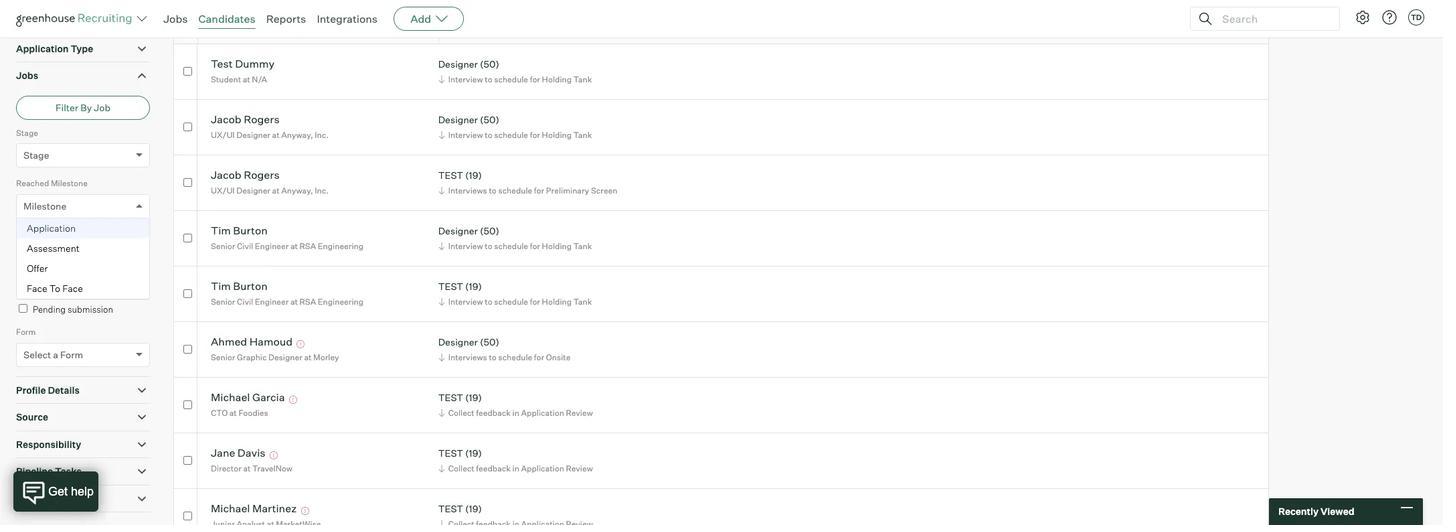 Task type: describe. For each thing, give the bounding box(es) containing it.
martinez
[[252, 502, 297, 515]]

(19) for senior civil engineer at rsa engineering
[[465, 281, 482, 292]]

be
[[45, 280, 55, 291]]

candidates link
[[199, 12, 256, 25]]

rogers for test
[[244, 168, 280, 182]]

student
[[211, 74, 241, 84]]

inc. for test (19)
[[315, 185, 329, 195]]

(19) for ux/ui designer at anyway, inc.
[[465, 170, 482, 181]]

interviews to schedule for onsite link
[[436, 351, 574, 364]]

application type
[[16, 43, 93, 54]]

a
[[53, 349, 58, 360]]

job/status
[[449, 25, 493, 35]]

Pending submission checkbox
[[19, 304, 27, 313]]

for inside test (19) interview to schedule for holding tank
[[530, 297, 540, 307]]

ahmed hamoud
[[211, 335, 293, 349]]

0 horizontal spatial to
[[33, 280, 43, 291]]

test dummy student at n/a
[[211, 57, 275, 84]]

responsibility
[[16, 438, 81, 450]]

hamoud
[[250, 335, 293, 349]]

interview to schedule for holding tank link for tim burton link associated with designer (50)
[[436, 240, 596, 252]]

for inside test (19) interviews to schedule for preliminary screen
[[534, 185, 545, 195]]

michael martinez
[[211, 502, 297, 515]]

n/a
[[252, 74, 267, 84]]

travelnow
[[253, 463, 293, 473]]

jane davis link
[[211, 446, 266, 462]]

face to face option
[[17, 278, 149, 298]]

jacob rogers ux/ui designer at anyway, inc. for test (19)
[[211, 168, 329, 195]]

greenhouse recruiting image
[[16, 11, 137, 27]]

jane davis
[[211, 446, 266, 460]]

test (19) collect feedback in application review for jane davis
[[438, 448, 593, 473]]

michael martinez link
[[211, 502, 297, 517]]

td button
[[1406, 7, 1428, 28]]

jacob rogers ux/ui designer at anyway, inc. for designer (50)
[[211, 113, 329, 140]]

designer (50) interview to schedule for holding tank for tim burton
[[438, 225, 592, 251]]

1 vertical spatial submitted
[[64, 251, 110, 262]]

offer option
[[17, 258, 149, 278]]

civil for test
[[237, 297, 253, 307]]

last
[[23, 7, 43, 19]]

test for ux/ui designer at anyway, inc.
[[438, 170, 463, 181]]

(new
[[80, 7, 102, 19]]

michael garcia link
[[211, 391, 285, 406]]

jane
[[211, 446, 235, 460]]

details
[[48, 384, 80, 396]]

garcia
[[252, 391, 285, 404]]

form element
[[16, 326, 150, 376]]

job inside "button"
[[94, 102, 111, 113]]

assessment
[[27, 242, 80, 254]]

in for garcia
[[513, 408, 520, 418]]

list box inside reached milestone element
[[17, 218, 149, 298]]

application option
[[17, 218, 149, 238]]

preliminary
[[546, 185, 590, 195]]

tank for tim burton link associated with designer (50)
[[574, 241, 592, 251]]

interviews for designer
[[448, 352, 487, 362]]

collect for garcia
[[448, 408, 475, 418]]

collect feedback in application review link for jane davis
[[436, 462, 597, 475]]

education
[[16, 493, 62, 504]]

test for senior civil engineer at rsa engineering
[[438, 281, 463, 292]]

2 face from the left
[[62, 282, 83, 294]]

2 holding from the top
[[542, 130, 572, 140]]

last activity (new to old)
[[23, 7, 133, 19]]

3 interview from the top
[[448, 241, 483, 251]]

tank for test dummy link on the left top
[[574, 74, 592, 84]]

add button
[[394, 7, 464, 31]]

1 vertical spatial milestone
[[23, 200, 66, 211]]

job post submitted element
[[16, 227, 150, 278]]

michael martinez has been in application review for more than 5 days image
[[299, 507, 311, 515]]

designer (50) interviews to schedule for onsite
[[438, 336, 571, 362]]

activity
[[45, 7, 78, 19]]

(19) for cto at foodies
[[465, 392, 482, 403]]

1 horizontal spatial jobs
[[163, 12, 188, 25]]

viewed
[[1321, 506, 1355, 517]]

interviews to schedule for preliminary screen link
[[436, 184, 621, 197]]

to inside test (19) interview to schedule for holding tank
[[485, 297, 493, 307]]

test (19) interviews to schedule for preliminary screen
[[438, 170, 618, 195]]

by
[[81, 102, 92, 113]]

foodies
[[239, 408, 268, 418]]

tim burton link for designer (50)
[[211, 224, 268, 239]]

To be sent checkbox
[[19, 280, 27, 289]]

recently
[[1279, 506, 1319, 517]]

0 vertical spatial form
[[16, 327, 36, 337]]

pending submission
[[33, 304, 113, 315]]

filter by job
[[56, 102, 111, 113]]

assessment option
[[17, 238, 149, 258]]

td button
[[1409, 9, 1425, 25]]

face to face
[[27, 282, 83, 294]]

reached
[[16, 178, 49, 188]]

pending
[[33, 304, 66, 315]]

for inside designer (50) interviews to schedule for onsite
[[534, 352, 545, 362]]

rsa for test (19)
[[300, 297, 316, 307]]

onsite
[[546, 352, 571, 362]]

burton for designer
[[233, 224, 268, 237]]

test
[[211, 57, 233, 71]]

test for director at travelnow
[[438, 448, 463, 459]]

add
[[411, 12, 431, 25]]

filter
[[56, 102, 78, 113]]

designer inside designer (50) interviews to schedule for onsite
[[438, 336, 478, 348]]

interviews for test
[[448, 185, 487, 195]]

tim burton senior civil engineer at rsa engineering for designer (50)
[[211, 224, 364, 251]]

civil for designer
[[237, 241, 253, 251]]

0 vertical spatial stage
[[16, 128, 38, 138]]

to inside designer (50) interviews to schedule for onsite
[[489, 352, 497, 362]]

0 vertical spatial milestone
[[51, 178, 88, 188]]

select a form
[[23, 349, 83, 360]]

test (19)
[[438, 503, 482, 515]]

test dummy link
[[211, 57, 275, 73]]

3 holding from the top
[[542, 241, 572, 251]]

0 horizontal spatial jobs
[[16, 70, 38, 81]]

to inside face to face "option"
[[49, 282, 60, 294]]

ahmed hamoud link
[[211, 335, 293, 351]]

senior for designer (50)
[[211, 241, 235, 251]]

ahmed hamoud has been in onsite for more than 21 days image
[[295, 340, 307, 349]]

director at travelnow
[[211, 463, 293, 473]]

(50) for dummy
[[480, 59, 500, 70]]

engineering for test (19)
[[318, 297, 364, 307]]

old)
[[115, 7, 133, 19]]

0 vertical spatial post
[[32, 229, 49, 239]]

integrations link
[[317, 12, 378, 25]]

at inside test dummy student at n/a
[[243, 74, 250, 84]]

3 senior from the top
[[211, 352, 235, 362]]

(19) for director at travelnow
[[465, 448, 482, 459]]



Task type: vqa. For each thing, say whether or not it's contained in the screenshot.
Integrations
yes



Task type: locate. For each thing, give the bounding box(es) containing it.
2 tim from the top
[[211, 280, 231, 293]]

1 vertical spatial rsa
[[300, 297, 316, 307]]

1 vertical spatial senior
[[211, 297, 235, 307]]

2 civil from the top
[[237, 297, 253, 307]]

submitted up assessment
[[51, 229, 90, 239]]

tim for test (19)
[[211, 280, 231, 293]]

name
[[208, 25, 231, 35]]

tim burton link for test (19)
[[211, 280, 268, 295]]

1 vertical spatial review
[[566, 463, 593, 473]]

interviews
[[448, 185, 487, 195], [448, 352, 487, 362]]

4 test from the top
[[438, 448, 463, 459]]

dummy
[[235, 57, 275, 71]]

filter by job button
[[16, 96, 150, 120]]

michael up the cto at foodies
[[211, 391, 250, 404]]

tim burton senior civil engineer at rsa engineering for test (19)
[[211, 280, 364, 307]]

(50) inside designer (50) interviews to schedule for onsite
[[480, 336, 500, 348]]

interviews inside test (19) interviews to schedule for preliminary screen
[[448, 185, 487, 195]]

tim burton link
[[211, 224, 268, 239], [211, 280, 268, 295]]

(19) inside test (19) interview to schedule for holding tank
[[465, 281, 482, 292]]

engineer
[[255, 241, 289, 251], [255, 297, 289, 307]]

1 vertical spatial inc.
[[315, 185, 329, 195]]

jacob rogers ux/ui designer at anyway, inc.
[[211, 113, 329, 140], [211, 168, 329, 195]]

test (19) collect feedback in application review
[[438, 392, 593, 418], [438, 448, 593, 473]]

1 tank from the top
[[574, 74, 592, 84]]

1 interview to schedule for holding tank link from the top
[[436, 73, 596, 86]]

2 tim burton link from the top
[[211, 280, 268, 295]]

morley
[[313, 352, 339, 362]]

0 vertical spatial tim burton link
[[211, 224, 268, 239]]

designer (50) interview to schedule for holding tank
[[438, 59, 592, 84], [438, 114, 592, 140], [438, 225, 592, 251]]

1 vertical spatial in
[[513, 463, 520, 473]]

1 vertical spatial designer (50) interview to schedule for holding tank
[[438, 114, 592, 140]]

4 interview from the top
[[448, 297, 483, 307]]

type
[[71, 43, 93, 54]]

4 tank from the top
[[574, 297, 592, 307]]

3 tank from the top
[[574, 241, 592, 251]]

last activity (new to old) option
[[23, 7, 133, 19]]

reports
[[266, 12, 306, 25]]

jane davis has been in application review for more than 5 days image
[[268, 452, 280, 460]]

to be sent
[[33, 280, 74, 291]]

jacob rogers link
[[211, 113, 280, 128], [211, 168, 280, 184]]

1 vertical spatial collect
[[448, 463, 475, 473]]

2 senior from the top
[[211, 297, 235, 307]]

engineering for designer (50)
[[318, 241, 364, 251]]

4 (50) from the top
[[480, 336, 500, 348]]

submitted down application option
[[64, 251, 110, 262]]

1 vertical spatial stage
[[23, 149, 49, 161]]

michael down director
[[211, 502, 250, 515]]

1 jacob rogers ux/ui designer at anyway, inc. from the top
[[211, 113, 329, 140]]

submission
[[68, 304, 113, 315]]

review for jane davis
[[566, 463, 593, 473]]

senior graphic designer at morley
[[211, 352, 339, 362]]

0 vertical spatial jobs
[[163, 12, 188, 25]]

offer
[[27, 262, 48, 274]]

job up assessment
[[16, 229, 30, 239]]

1 collect feedback in application review link from the top
[[436, 406, 597, 419]]

2 (50) from the top
[[480, 114, 500, 126]]

2 rsa from the top
[[300, 297, 316, 307]]

4 interview to schedule for holding tank link from the top
[[436, 295, 596, 308]]

burton
[[233, 224, 268, 237], [233, 280, 268, 293]]

test
[[438, 170, 463, 181], [438, 281, 463, 292], [438, 392, 463, 403], [438, 448, 463, 459], [438, 503, 463, 515]]

1 collect from the top
[[448, 408, 475, 418]]

2 tim burton senior civil engineer at rsa engineering from the top
[[211, 280, 364, 307]]

1 (50) from the top
[[480, 59, 500, 70]]

integrations
[[317, 12, 378, 25]]

1 feedback from the top
[[476, 408, 511, 418]]

1 vertical spatial tim burton senior civil engineer at rsa engineering
[[211, 280, 364, 307]]

2 burton from the top
[[233, 280, 268, 293]]

0 vertical spatial in
[[513, 408, 520, 418]]

2 vertical spatial designer (50) interview to schedule for holding tank
[[438, 225, 592, 251]]

graphic
[[237, 352, 267, 362]]

1 engineer from the top
[[255, 241, 289, 251]]

1 tim burton link from the top
[[211, 224, 268, 239]]

1 (19) from the top
[[465, 170, 482, 181]]

2 jacob from the top
[[211, 168, 242, 182]]

stage element
[[16, 126, 150, 177]]

1 rsa from the top
[[300, 241, 316, 251]]

reached milestone element
[[16, 177, 150, 299]]

interview to schedule for holding tank link up test (19) interview to schedule for holding tank
[[436, 240, 596, 252]]

source
[[16, 411, 48, 423]]

post up offer
[[42, 251, 62, 262]]

feedback for michael garcia
[[476, 408, 511, 418]]

reports link
[[266, 12, 306, 25]]

1 tim burton senior civil engineer at rsa engineering from the top
[[211, 224, 364, 251]]

3 designer (50) interview to schedule for holding tank from the top
[[438, 225, 592, 251]]

feedback for jane davis
[[476, 463, 511, 473]]

interview to schedule for holding tank link for test dummy link on the left top
[[436, 73, 596, 86]]

0 vertical spatial interviews
[[448, 185, 487, 195]]

jobs
[[163, 12, 188, 25], [16, 70, 38, 81]]

tasks
[[55, 466, 82, 477]]

0 vertical spatial senior
[[211, 241, 235, 251]]

4 holding from the top
[[542, 297, 572, 307]]

2 collect feedback in application review link from the top
[[436, 462, 597, 475]]

tim
[[211, 224, 231, 237], [211, 280, 231, 293]]

rsa for designer (50)
[[300, 241, 316, 251]]

2 test (19) collect feedback in application review from the top
[[438, 448, 593, 473]]

td
[[1412, 13, 1422, 22]]

form right a
[[60, 349, 83, 360]]

(50)
[[480, 59, 500, 70], [480, 114, 500, 126], [480, 225, 500, 237], [480, 336, 500, 348]]

1 horizontal spatial face
[[62, 282, 83, 294]]

ux/ui for test (19)
[[211, 185, 235, 195]]

1 review from the top
[[566, 408, 593, 418]]

select
[[23, 349, 51, 360]]

interview
[[448, 74, 483, 84], [448, 130, 483, 140], [448, 241, 483, 251], [448, 297, 483, 307]]

1 vertical spatial interviews
[[448, 352, 487, 362]]

reached milestone
[[16, 178, 88, 188]]

0 horizontal spatial form
[[16, 327, 36, 337]]

collect feedback in application review link for michael garcia
[[436, 406, 597, 419]]

2 michael from the top
[[211, 502, 250, 515]]

1 horizontal spatial to
[[49, 282, 60, 294]]

interview to schedule for holding tank link
[[436, 73, 596, 86], [436, 129, 596, 141], [436, 240, 596, 252], [436, 295, 596, 308]]

1 vertical spatial collect feedback in application review link
[[436, 462, 597, 475]]

designer (50) interview to schedule for holding tank up test (19) interviews to schedule for preliminary screen
[[438, 114, 592, 140]]

jobs left name
[[163, 12, 188, 25]]

0 vertical spatial jacob
[[211, 113, 242, 126]]

post up assessment
[[32, 229, 49, 239]]

tim for designer (50)
[[211, 224, 231, 237]]

2 (19) from the top
[[465, 281, 482, 292]]

holding inside test (19) interview to schedule for holding tank
[[542, 297, 572, 307]]

(19) inside test (19) interviews to schedule for preliminary screen
[[465, 170, 482, 181]]

list box
[[17, 218, 149, 298]]

1 inc. from the top
[[315, 130, 329, 140]]

1 vertical spatial anyway,
[[281, 185, 313, 195]]

jacob for test (19)
[[211, 168, 242, 182]]

inc.
[[315, 130, 329, 140], [315, 185, 329, 195]]

michael garcia has been in application review for more than 5 days image
[[287, 396, 299, 404]]

0 vertical spatial tim burton senior civil engineer at rsa engineering
[[211, 224, 364, 251]]

2 feedback from the top
[[476, 463, 511, 473]]

jacob rogers link for test
[[211, 168, 280, 184]]

1 interview from the top
[[448, 74, 483, 84]]

collect
[[448, 408, 475, 418], [448, 463, 475, 473]]

face up 'pending submission'
[[62, 282, 83, 294]]

burton for test
[[233, 280, 268, 293]]

interview to schedule for holding tank link up designer (50) interviews to schedule for onsite
[[436, 295, 596, 308]]

1 vertical spatial feedback
[[476, 463, 511, 473]]

1 senior from the top
[[211, 241, 235, 251]]

senior
[[211, 241, 235, 251], [211, 297, 235, 307], [211, 352, 235, 362]]

1 vertical spatial jacob rogers link
[[211, 168, 280, 184]]

test for cto at foodies
[[438, 392, 463, 403]]

2 vertical spatial job
[[23, 251, 40, 262]]

jobs link
[[163, 12, 188, 25]]

0 vertical spatial burton
[[233, 224, 268, 237]]

job up offer
[[23, 251, 40, 262]]

face down offer
[[27, 282, 47, 294]]

feedback
[[476, 408, 511, 418], [476, 463, 511, 473]]

1 burton from the top
[[233, 224, 268, 237]]

0 vertical spatial designer (50) interview to schedule for holding tank
[[438, 59, 592, 84]]

job right by
[[94, 102, 111, 113]]

1 vertical spatial job
[[16, 229, 30, 239]]

profile
[[16, 384, 46, 396]]

senior for test (19)
[[211, 297, 235, 307]]

1 vertical spatial michael
[[211, 502, 250, 515]]

1 face from the left
[[27, 282, 47, 294]]

1 vertical spatial form
[[60, 349, 83, 360]]

to left be
[[33, 280, 43, 291]]

1 test from the top
[[438, 170, 463, 181]]

5 test from the top
[[438, 503, 463, 515]]

director
[[211, 463, 242, 473]]

1 tim from the top
[[211, 224, 231, 237]]

2 engineering from the top
[[318, 297, 364, 307]]

inc. for designer (50)
[[315, 130, 329, 140]]

2 interview from the top
[[448, 130, 483, 140]]

2 interviews from the top
[[448, 352, 487, 362]]

0 vertical spatial engineering
[[318, 241, 364, 251]]

0 vertical spatial rsa
[[300, 241, 316, 251]]

test (19) interview to schedule for holding tank
[[438, 281, 592, 307]]

in for davis
[[513, 463, 520, 473]]

1 vertical spatial test (19) collect feedback in application review
[[438, 448, 593, 473]]

2 rogers from the top
[[244, 168, 280, 182]]

tank inside test (19) interview to schedule for holding tank
[[574, 297, 592, 307]]

0 vertical spatial jacob rogers link
[[211, 113, 280, 128]]

pipeline
[[16, 466, 53, 477]]

1 anyway, from the top
[[281, 130, 313, 140]]

0 vertical spatial rogers
[[244, 113, 280, 126]]

interview to schedule for holding tank link up test (19) interviews to schedule for preliminary screen
[[436, 129, 596, 141]]

None field
[[17, 195, 30, 217]]

0 vertical spatial collect
[[448, 408, 475, 418]]

0 vertical spatial anyway,
[[281, 130, 313, 140]]

1 vertical spatial jacob
[[211, 168, 242, 182]]

davis
[[238, 446, 266, 460]]

engineer for designer
[[255, 241, 289, 251]]

1 test (19) collect feedback in application review from the top
[[438, 392, 593, 418]]

ux/ui for designer (50)
[[211, 130, 235, 140]]

to inside test (19) interviews to schedule for preliminary screen
[[489, 185, 497, 195]]

1 vertical spatial tim burton link
[[211, 280, 268, 295]]

2 tank from the top
[[574, 130, 592, 140]]

0 vertical spatial michael
[[211, 391, 250, 404]]

1 vertical spatial civil
[[237, 297, 253, 307]]

holding
[[542, 74, 572, 84], [542, 130, 572, 140], [542, 241, 572, 251], [542, 297, 572, 307]]

3 interview to schedule for holding tank link from the top
[[436, 240, 596, 252]]

application
[[16, 43, 69, 54], [27, 222, 76, 234], [521, 408, 564, 418], [521, 463, 564, 473]]

sent
[[57, 280, 74, 291]]

job post submitted
[[16, 229, 90, 239], [23, 251, 110, 262]]

feedback up test (19)
[[476, 463, 511, 473]]

anyway,
[[281, 130, 313, 140], [281, 185, 313, 195]]

at
[[243, 74, 250, 84], [272, 130, 280, 140], [272, 185, 280, 195], [291, 241, 298, 251], [291, 297, 298, 307], [304, 352, 312, 362], [230, 408, 237, 418], [243, 463, 251, 473]]

schedule inside test (19) interviews to schedule for preliminary screen
[[499, 185, 533, 195]]

2 ux/ui from the top
[[211, 185, 235, 195]]

1 holding from the top
[[542, 74, 572, 84]]

jacob for designer (50)
[[211, 113, 242, 126]]

cto
[[211, 408, 228, 418]]

1 vertical spatial jobs
[[16, 70, 38, 81]]

review for michael garcia
[[566, 408, 593, 418]]

collect for davis
[[448, 463, 475, 473]]

interview to schedule for holding tank link for tim burton link associated with test (19)
[[436, 295, 596, 308]]

2 test from the top
[[438, 281, 463, 292]]

interviews inside designer (50) interviews to schedule for onsite
[[448, 352, 487, 362]]

jacob
[[211, 113, 242, 126], [211, 168, 242, 182]]

test inside test (19) interviews to schedule for preliminary screen
[[438, 170, 463, 181]]

candidates
[[199, 12, 256, 25]]

interview to schedule for holding tank link down job/status on the top left of page
[[436, 73, 596, 86]]

ahmed
[[211, 335, 247, 349]]

0 vertical spatial review
[[566, 408, 593, 418]]

stage
[[16, 128, 38, 138], [23, 149, 49, 161]]

1 jacob rogers link from the top
[[211, 113, 280, 128]]

michael for michael garcia
[[211, 391, 250, 404]]

1 vertical spatial burton
[[233, 280, 268, 293]]

3 test from the top
[[438, 392, 463, 403]]

2 review from the top
[[566, 463, 593, 473]]

0 vertical spatial civil
[[237, 241, 253, 251]]

2 collect from the top
[[448, 463, 475, 473]]

1 vertical spatial job post submitted
[[23, 251, 110, 262]]

1 in from the top
[[513, 408, 520, 418]]

interview to schedule for holding tank link for jacob rogers link for designer
[[436, 129, 596, 141]]

1 designer (50) interview to schedule for holding tank from the top
[[438, 59, 592, 84]]

tank
[[574, 74, 592, 84], [574, 130, 592, 140], [574, 241, 592, 251], [574, 297, 592, 307]]

0 vertical spatial test (19) collect feedback in application review
[[438, 392, 593, 418]]

jobs down application type
[[16, 70, 38, 81]]

0 vertical spatial inc.
[[315, 130, 329, 140]]

(19)
[[465, 170, 482, 181], [465, 281, 482, 292], [465, 392, 482, 403], [465, 448, 482, 459], [465, 503, 482, 515]]

anyway, for test (19)
[[281, 185, 313, 195]]

0 vertical spatial job
[[94, 102, 111, 113]]

1 michael from the top
[[211, 391, 250, 404]]

1 rogers from the top
[[244, 113, 280, 126]]

milestone down reached milestone
[[23, 200, 66, 211]]

2 vertical spatial senior
[[211, 352, 235, 362]]

cto at foodies
[[211, 408, 268, 418]]

0 vertical spatial feedback
[[476, 408, 511, 418]]

(50) for burton
[[480, 225, 500, 237]]

1 vertical spatial engineer
[[255, 297, 289, 307]]

0 horizontal spatial face
[[27, 282, 47, 294]]

form
[[16, 327, 36, 337], [60, 349, 83, 360]]

post
[[32, 229, 49, 239], [42, 251, 62, 262]]

1 vertical spatial ux/ui
[[211, 185, 235, 195]]

milestone down the stage element on the top of the page
[[51, 178, 88, 188]]

none field inside reached milestone element
[[17, 195, 30, 217]]

engineer for test
[[255, 297, 289, 307]]

0 vertical spatial job post submitted
[[16, 229, 90, 239]]

rogers for designer
[[244, 113, 280, 126]]

3 (19) from the top
[[465, 392, 482, 403]]

1 vertical spatial post
[[42, 251, 62, 262]]

Search text field
[[1219, 9, 1328, 28]]

1 horizontal spatial form
[[60, 349, 83, 360]]

designer (50) interview to schedule for holding tank down interviews to schedule for preliminary screen link
[[438, 225, 592, 251]]

1 vertical spatial jacob rogers ux/ui designer at anyway, inc.
[[211, 168, 329, 195]]

list box containing application
[[17, 218, 149, 298]]

recently viewed
[[1279, 506, 1355, 517]]

form down pending submission checkbox
[[16, 327, 36, 337]]

1 vertical spatial engineering
[[318, 297, 364, 307]]

designer (50) interview to schedule for holding tank for jacob rogers
[[438, 114, 592, 140]]

2 inc. from the top
[[315, 185, 329, 195]]

2 anyway, from the top
[[281, 185, 313, 195]]

pipeline tasks
[[16, 466, 82, 477]]

1 jacob from the top
[[211, 113, 242, 126]]

schedule inside test (19) interview to schedule for holding tank
[[494, 297, 528, 307]]

0 vertical spatial submitted
[[51, 229, 90, 239]]

0 vertical spatial collect feedback in application review link
[[436, 406, 597, 419]]

application inside option
[[27, 222, 76, 234]]

face
[[27, 282, 47, 294], [62, 282, 83, 294]]

2 jacob rogers ux/ui designer at anyway, inc. from the top
[[211, 168, 329, 195]]

0 vertical spatial tim
[[211, 224, 231, 237]]

michael for michael martinez
[[211, 502, 250, 515]]

michael garcia
[[211, 391, 285, 404]]

jacob rogers link for designer
[[211, 113, 280, 128]]

2 in from the top
[[513, 463, 520, 473]]

1 ux/ui from the top
[[211, 130, 235, 140]]

1 vertical spatial rogers
[[244, 168, 280, 182]]

0 vertical spatial jacob rogers ux/ui designer at anyway, inc.
[[211, 113, 329, 140]]

feedback down interviews to schedule for onsite link
[[476, 408, 511, 418]]

designer (50) interview to schedule for holding tank for test dummy
[[438, 59, 592, 84]]

None checkbox
[[183, 67, 192, 75], [183, 178, 192, 187], [183, 345, 192, 353], [183, 400, 192, 409], [183, 511, 192, 520], [183, 67, 192, 75], [183, 178, 192, 187], [183, 345, 192, 353], [183, 400, 192, 409], [183, 511, 192, 520]]

milestone
[[51, 178, 88, 188], [23, 200, 66, 211]]

1 interviews from the top
[[448, 185, 487, 195]]

None checkbox
[[183, 122, 192, 131], [183, 233, 192, 242], [183, 289, 192, 298], [183, 456, 192, 465], [183, 122, 192, 131], [183, 233, 192, 242], [183, 289, 192, 298], [183, 456, 192, 465]]

2 designer (50) interview to schedule for holding tank from the top
[[438, 114, 592, 140]]

1 engineering from the top
[[318, 241, 364, 251]]

designer (50) interview to schedule for holding tank down job/status on the top left of page
[[438, 59, 592, 84]]

tank for jacob rogers link for designer
[[574, 130, 592, 140]]

3 (50) from the top
[[480, 225, 500, 237]]

anyway, for designer (50)
[[281, 130, 313, 140]]

collect feedback in application review link
[[436, 406, 597, 419], [436, 462, 597, 475]]

(50) for rogers
[[480, 114, 500, 126]]

configure image
[[1355, 9, 1371, 25]]

schedule inside designer (50) interviews to schedule for onsite
[[499, 352, 533, 362]]

to up pending
[[49, 282, 60, 294]]

rogers
[[244, 113, 280, 126], [244, 168, 280, 182]]

profile details
[[16, 384, 80, 396]]

2 jacob rogers link from the top
[[211, 168, 280, 184]]

4 (19) from the top
[[465, 448, 482, 459]]

0 vertical spatial engineer
[[255, 241, 289, 251]]

5 (19) from the top
[[465, 503, 482, 515]]

screen
[[591, 185, 618, 195]]

interview inside test (19) interview to schedule for holding tank
[[448, 297, 483, 307]]

test inside test (19) interview to schedule for holding tank
[[438, 281, 463, 292]]

2 engineer from the top
[[255, 297, 289, 307]]

tank for tim burton link associated with test (19)
[[574, 297, 592, 307]]

test (19) collect feedback in application review for michael garcia
[[438, 392, 593, 418]]

1 vertical spatial tim
[[211, 280, 231, 293]]

1 civil from the top
[[237, 241, 253, 251]]

0 vertical spatial ux/ui
[[211, 130, 235, 140]]

2 interview to schedule for holding tank link from the top
[[436, 129, 596, 141]]



